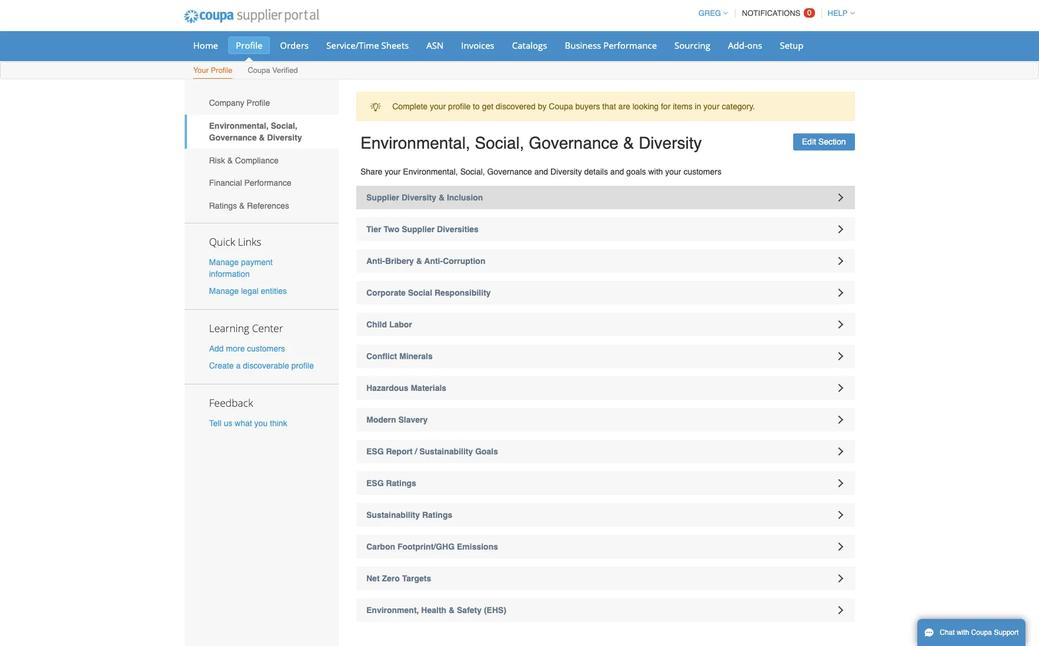 Task type: vqa. For each thing, say whether or not it's contained in the screenshot.
Terms
no



Task type: locate. For each thing, give the bounding box(es) containing it.
environmental,
[[209, 121, 269, 131], [360, 134, 470, 153], [403, 167, 458, 176]]

esg up the sustainability ratings
[[366, 479, 384, 488]]

child
[[366, 320, 387, 329]]

esg report / sustainability goals
[[366, 447, 498, 456]]

supplier diversity & inclusion heading
[[356, 186, 855, 209]]

profile right "discoverable" in the left bottom of the page
[[291, 361, 314, 371]]

environmental, social, governance & diversity link
[[184, 114, 339, 149]]

2 anti- from the left
[[424, 256, 443, 266]]

that
[[602, 102, 616, 111]]

1 and from the left
[[534, 167, 548, 176]]

environmental, down company profile
[[209, 121, 269, 131]]

social, up inclusion
[[460, 167, 485, 176]]

corporate social responsibility button
[[356, 281, 855, 305]]

sustainability ratings button
[[356, 503, 855, 527]]

learning
[[209, 321, 249, 335]]

edit section link
[[793, 134, 855, 151]]

and left details
[[534, 167, 548, 176]]

0 vertical spatial profile
[[236, 39, 262, 51]]

and left goals
[[610, 167, 624, 176]]

ratings down financial
[[209, 201, 237, 210]]

1 vertical spatial esg
[[366, 479, 384, 488]]

business performance
[[565, 39, 657, 51]]

1 horizontal spatial and
[[610, 167, 624, 176]]

ratings down "report"
[[386, 479, 416, 488]]

your
[[430, 102, 446, 111], [703, 102, 719, 111], [385, 167, 401, 176], [665, 167, 681, 176]]

1 vertical spatial performance
[[244, 178, 291, 188]]

zero
[[382, 574, 400, 583]]

1 vertical spatial supplier
[[402, 225, 435, 234]]

manage up the information
[[209, 257, 239, 267]]

with right chat
[[957, 629, 969, 637]]

0 horizontal spatial environmental, social, governance & diversity
[[209, 121, 302, 142]]

add-ons
[[728, 39, 762, 51]]

esg left "report"
[[366, 447, 384, 456]]

environmental, up supplier diversity & inclusion
[[403, 167, 458, 176]]

& right risk at the top of the page
[[227, 156, 233, 165]]

1 horizontal spatial with
[[957, 629, 969, 637]]

modern slavery button
[[356, 408, 855, 432]]

1 horizontal spatial environmental, social, governance & diversity
[[360, 134, 702, 153]]

create a discoverable profile
[[209, 361, 314, 371]]

home
[[193, 39, 218, 51]]

0 vertical spatial sustainability
[[419, 447, 473, 456]]

supplier inside dropdown button
[[366, 193, 399, 202]]

greg
[[699, 9, 721, 18]]

tell us what you think button
[[209, 418, 287, 429]]

coupa right by
[[549, 102, 573, 111]]

and
[[534, 167, 548, 176], [610, 167, 624, 176]]

diversity
[[267, 133, 302, 142], [639, 134, 702, 153], [550, 167, 582, 176], [402, 193, 436, 202]]

0 vertical spatial profile
[[448, 102, 471, 111]]

coupa left verified
[[248, 66, 270, 75]]

anti-
[[366, 256, 385, 266], [424, 256, 443, 266]]

0 horizontal spatial and
[[534, 167, 548, 176]]

& left inclusion
[[439, 193, 445, 202]]

more
[[226, 344, 245, 353]]

0 vertical spatial performance
[[603, 39, 657, 51]]

esg ratings button
[[356, 472, 855, 495]]

anti- down tier
[[366, 256, 385, 266]]

two
[[384, 225, 399, 234]]

labor
[[389, 320, 412, 329]]

1 vertical spatial ratings
[[386, 479, 416, 488]]

2 vertical spatial social,
[[460, 167, 485, 176]]

with inside button
[[957, 629, 969, 637]]

sustainability ratings heading
[[356, 503, 855, 527]]

your right goals
[[665, 167, 681, 176]]

0 vertical spatial ratings
[[209, 201, 237, 210]]

esg
[[366, 447, 384, 456], [366, 479, 384, 488]]

1 horizontal spatial supplier
[[402, 225, 435, 234]]

2 vertical spatial ratings
[[422, 510, 452, 520]]

navigation containing notifications 0
[[693, 2, 855, 25]]

supplier down share
[[366, 193, 399, 202]]

0
[[807, 8, 811, 17]]

business
[[565, 39, 601, 51]]

performance right business
[[603, 39, 657, 51]]

category.
[[722, 102, 755, 111]]

1 horizontal spatial profile
[[448, 102, 471, 111]]

ratings & references
[[209, 201, 289, 210]]

environmental, social, governance & diversity up share your environmental, social, governance and diversity details and goals with your customers
[[360, 134, 702, 153]]

esg inside heading
[[366, 479, 384, 488]]

social
[[408, 288, 432, 298]]

environmental, down the complete
[[360, 134, 470, 153]]

hazardous
[[366, 383, 408, 393]]

service/time sheets link
[[319, 36, 416, 54]]

net zero targets button
[[356, 567, 855, 590]]

0 horizontal spatial supplier
[[366, 193, 399, 202]]

0 vertical spatial coupa
[[248, 66, 270, 75]]

profile up environmental, social, governance & diversity link
[[247, 98, 270, 108]]

coupa supplier portal image
[[176, 2, 327, 31]]

supplier inside dropdown button
[[402, 225, 435, 234]]

0 horizontal spatial ratings
[[209, 201, 237, 210]]

0 vertical spatial manage
[[209, 257, 239, 267]]

profile down coupa supplier portal image
[[236, 39, 262, 51]]

1 vertical spatial customers
[[247, 344, 285, 353]]

conflict minerals
[[366, 352, 433, 361]]

0 horizontal spatial anti-
[[366, 256, 385, 266]]

1 horizontal spatial anti-
[[424, 256, 443, 266]]

profile link
[[228, 36, 270, 54]]

modern
[[366, 415, 396, 425]]

esg ratings heading
[[356, 472, 855, 495]]

navigation
[[693, 2, 855, 25]]

social, down "get"
[[475, 134, 524, 153]]

inclusion
[[447, 193, 483, 202]]

social,
[[271, 121, 297, 131], [475, 134, 524, 153], [460, 167, 485, 176]]

supplier diversity & inclusion button
[[356, 186, 855, 209]]

profile
[[236, 39, 262, 51], [211, 66, 232, 75], [247, 98, 270, 108]]

invoices
[[461, 39, 494, 51]]

2 manage from the top
[[209, 286, 239, 296]]

environmental, social, governance & diversity up compliance
[[209, 121, 302, 142]]

sourcing link
[[667, 36, 718, 54]]

social, down company profile link
[[271, 121, 297, 131]]

0 vertical spatial supplier
[[366, 193, 399, 202]]

1 horizontal spatial coupa
[[549, 102, 573, 111]]

0 vertical spatial with
[[648, 167, 663, 176]]

complete your profile to get discovered by coupa buyers that are looking for items in your category. alert
[[356, 92, 855, 121]]

tier two supplier diversities heading
[[356, 218, 855, 241]]

tell us what you think
[[209, 419, 287, 428]]

1 vertical spatial profile
[[211, 66, 232, 75]]

2 vertical spatial profile
[[247, 98, 270, 108]]

manage for manage payment information
[[209, 257, 239, 267]]

coupa inside alert
[[549, 102, 573, 111]]

company profile
[[209, 98, 270, 108]]

conflict minerals button
[[356, 345, 855, 368]]

your right share
[[385, 167, 401, 176]]

2 esg from the top
[[366, 479, 384, 488]]

1 esg from the top
[[366, 447, 384, 456]]

for
[[661, 102, 671, 111]]

manage down the information
[[209, 286, 239, 296]]

catalogs
[[512, 39, 547, 51]]

manage for manage legal entities
[[209, 286, 239, 296]]

profile right your
[[211, 66, 232, 75]]

create
[[209, 361, 234, 371]]

catalogs link
[[504, 36, 555, 54]]

tier two supplier diversities
[[366, 225, 479, 234]]

2 vertical spatial coupa
[[971, 629, 992, 637]]

hazardous materials button
[[356, 376, 855, 400]]

buyers
[[575, 102, 600, 111]]

manage inside manage payment information
[[209, 257, 239, 267]]

1 vertical spatial with
[[957, 629, 969, 637]]

anti- up corporate social responsibility
[[424, 256, 443, 266]]

modern slavery
[[366, 415, 428, 425]]

1 vertical spatial manage
[[209, 286, 239, 296]]

corporate social responsibility
[[366, 288, 491, 298]]

1 vertical spatial coupa
[[549, 102, 573, 111]]

social, inside environmental, social, governance & diversity
[[271, 121, 297, 131]]

service/time
[[326, 39, 379, 51]]

2 horizontal spatial ratings
[[422, 510, 452, 520]]

profile left to
[[448, 102, 471, 111]]

ratings up carbon footprint/ghg emissions on the bottom left of the page
[[422, 510, 452, 520]]

verified
[[272, 66, 298, 75]]

sustainability right the /
[[419, 447, 473, 456]]

us
[[224, 419, 232, 428]]

0 horizontal spatial performance
[[244, 178, 291, 188]]

&
[[259, 133, 265, 142], [623, 134, 634, 153], [227, 156, 233, 165], [439, 193, 445, 202], [239, 201, 245, 210], [416, 256, 422, 266], [449, 606, 455, 615]]

diversity up tier two supplier diversities
[[402, 193, 436, 202]]

1 manage from the top
[[209, 257, 239, 267]]

1 horizontal spatial performance
[[603, 39, 657, 51]]

profile for company profile
[[247, 98, 270, 108]]

looking
[[633, 102, 659, 111]]

carbon footprint/ghg emissions
[[366, 542, 498, 552]]

hazardous materials
[[366, 383, 446, 393]]

net zero targets heading
[[356, 567, 855, 590]]

company
[[209, 98, 244, 108]]

legal
[[241, 286, 258, 296]]

in
[[695, 102, 701, 111]]

0 horizontal spatial coupa
[[248, 66, 270, 75]]

add-
[[728, 39, 747, 51]]

child labor heading
[[356, 313, 855, 336]]

1 vertical spatial sustainability
[[366, 510, 420, 520]]

& inside dropdown button
[[439, 193, 445, 202]]

corporate social responsibility heading
[[356, 281, 855, 305]]

0 vertical spatial social,
[[271, 121, 297, 131]]

performance for financial performance
[[244, 178, 291, 188]]

diversity left details
[[550, 167, 582, 176]]

0 vertical spatial customers
[[683, 167, 721, 176]]

coupa left 'support'
[[971, 629, 992, 637]]

coupa inside button
[[971, 629, 992, 637]]

diversity down 'for'
[[639, 134, 702, 153]]

sustainability down esg ratings
[[366, 510, 420, 520]]

supplier right two
[[402, 225, 435, 234]]

1 horizontal spatial ratings
[[386, 479, 416, 488]]

0 vertical spatial esg
[[366, 447, 384, 456]]

0 horizontal spatial with
[[648, 167, 663, 176]]

with right goals
[[648, 167, 663, 176]]

customers
[[683, 167, 721, 176], [247, 344, 285, 353]]

2 horizontal spatial coupa
[[971, 629, 992, 637]]

0 horizontal spatial profile
[[291, 361, 314, 371]]

performance up references
[[244, 178, 291, 188]]

add more customers link
[[209, 344, 285, 353]]

esg inside 'heading'
[[366, 447, 384, 456]]

sustainability inside 'heading'
[[419, 447, 473, 456]]

ratings
[[209, 201, 237, 210], [386, 479, 416, 488], [422, 510, 452, 520]]

& up "risk & compliance" link
[[259, 133, 265, 142]]

complete your profile to get discovered by coupa buyers that are looking for items in your category.
[[392, 102, 755, 111]]

financial performance
[[209, 178, 291, 188]]

1 anti- from the left
[[366, 256, 385, 266]]

hazardous materials heading
[[356, 376, 855, 400]]

sustainability inside heading
[[366, 510, 420, 520]]

orders link
[[272, 36, 316, 54]]

discovered
[[496, 102, 536, 111]]

carbon footprint/ghg emissions heading
[[356, 535, 855, 559]]

feedback
[[209, 396, 253, 410]]



Task type: describe. For each thing, give the bounding box(es) containing it.
corporate
[[366, 288, 406, 298]]

& right bribery
[[416, 256, 422, 266]]

get
[[482, 102, 493, 111]]

financial
[[209, 178, 242, 188]]

tell
[[209, 419, 221, 428]]

1 vertical spatial social,
[[475, 134, 524, 153]]

risk & compliance link
[[184, 149, 339, 172]]

2 vertical spatial environmental,
[[403, 167, 458, 176]]

sheets
[[381, 39, 409, 51]]

ratings for esg
[[386, 479, 416, 488]]

payment
[[241, 257, 273, 267]]

goals
[[475, 447, 498, 456]]

section
[[818, 137, 846, 147]]

chat with coupa support
[[940, 629, 1019, 637]]

items
[[673, 102, 692, 111]]

corruption
[[443, 256, 485, 266]]

your profile link
[[193, 64, 233, 79]]

details
[[584, 167, 608, 176]]

footprint/ghg
[[397, 542, 455, 552]]

support
[[994, 629, 1019, 637]]

modern slavery heading
[[356, 408, 855, 432]]

manage payment information link
[[209, 257, 273, 278]]

coupa verified
[[248, 66, 298, 75]]

esg ratings
[[366, 479, 416, 488]]

1 vertical spatial profile
[[291, 361, 314, 371]]

your
[[193, 66, 209, 75]]

setup
[[780, 39, 804, 51]]

discoverable
[[243, 361, 289, 371]]

0 vertical spatial environmental,
[[209, 121, 269, 131]]

asn
[[426, 39, 444, 51]]

asn link
[[419, 36, 451, 54]]

slavery
[[398, 415, 428, 425]]

references
[[247, 201, 289, 210]]

carbon
[[366, 542, 395, 552]]

2 and from the left
[[610, 167, 624, 176]]

compliance
[[235, 156, 279, 165]]

esg for esg report / sustainability goals
[[366, 447, 384, 456]]

ratings for sustainability
[[422, 510, 452, 520]]

net zero targets
[[366, 574, 431, 583]]

notifications 0
[[742, 8, 811, 18]]

setup link
[[772, 36, 811, 54]]

profile inside alert
[[448, 102, 471, 111]]

& inside environmental, social, governance & diversity
[[259, 133, 265, 142]]

learning center
[[209, 321, 283, 335]]

risk & compliance
[[209, 156, 279, 165]]

manage legal entities
[[209, 286, 287, 296]]

share your environmental, social, governance and diversity details and goals with your customers
[[360, 167, 721, 176]]

emissions
[[457, 542, 498, 552]]

invoices link
[[454, 36, 502, 54]]

your right in
[[703, 102, 719, 111]]

performance for business performance
[[603, 39, 657, 51]]

environment, health & safety (ehs) button
[[356, 599, 855, 622]]

quick links
[[209, 234, 261, 248]]

1 vertical spatial environmental,
[[360, 134, 470, 153]]

esg report / sustainability goals button
[[356, 440, 855, 463]]

think
[[270, 419, 287, 428]]

0 horizontal spatial customers
[[247, 344, 285, 353]]

chat with coupa support button
[[917, 619, 1026, 646]]

& down financial performance
[[239, 201, 245, 210]]

& up goals
[[623, 134, 634, 153]]

business performance link
[[557, 36, 664, 54]]

safety
[[457, 606, 482, 615]]

share
[[360, 167, 382, 176]]

risk
[[209, 156, 225, 165]]

profile for your profile
[[211, 66, 232, 75]]

add more customers
[[209, 344, 285, 353]]

esg for esg ratings
[[366, 479, 384, 488]]

governance inside environmental, social, governance & diversity
[[209, 133, 257, 142]]

center
[[252, 321, 283, 335]]

diversity inside dropdown button
[[402, 193, 436, 202]]

child labor
[[366, 320, 412, 329]]

a
[[236, 361, 241, 371]]

manage payment information
[[209, 257, 273, 278]]

(ehs)
[[484, 606, 506, 615]]

diversity up "risk & compliance" link
[[267, 133, 302, 142]]

service/time sheets
[[326, 39, 409, 51]]

create a discoverable profile link
[[209, 361, 314, 371]]

sourcing
[[674, 39, 710, 51]]

help
[[828, 9, 848, 18]]

targets
[[402, 574, 431, 583]]

goals
[[626, 167, 646, 176]]

diversities
[[437, 225, 479, 234]]

supplier diversity & inclusion
[[366, 193, 483, 202]]

add
[[209, 344, 224, 353]]

report
[[386, 447, 413, 456]]

conflict minerals heading
[[356, 345, 855, 368]]

/
[[415, 447, 417, 456]]

& left safety
[[449, 606, 455, 615]]

1 horizontal spatial customers
[[683, 167, 721, 176]]

orders
[[280, 39, 309, 51]]

edit
[[802, 137, 816, 147]]

to
[[473, 102, 480, 111]]

net
[[366, 574, 380, 583]]

help link
[[822, 9, 855, 18]]

quick
[[209, 234, 235, 248]]

health
[[421, 606, 446, 615]]

chat
[[940, 629, 955, 637]]

esg report / sustainability goals heading
[[356, 440, 855, 463]]

anti-bribery & anti-corruption heading
[[356, 249, 855, 273]]

bribery
[[385, 256, 414, 266]]

your right the complete
[[430, 102, 446, 111]]

sustainability ratings
[[366, 510, 452, 520]]

environment,
[[366, 606, 419, 615]]

environment, health & safety (ehs) heading
[[356, 599, 855, 622]]

complete
[[392, 102, 428, 111]]

tier two supplier diversities button
[[356, 218, 855, 241]]



